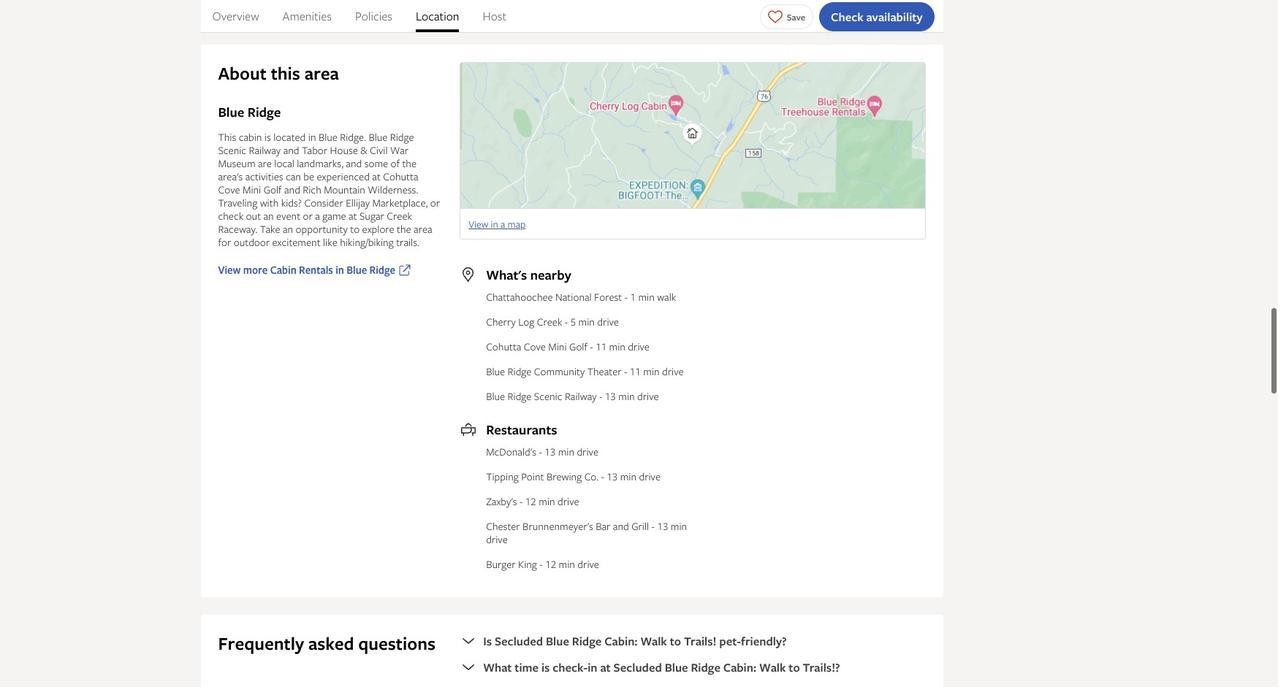 Task type: locate. For each thing, give the bounding box(es) containing it.
list containing mcdonald's - 13 min drive
[[486, 445, 688, 572]]

scenic down community
[[534, 390, 563, 404]]

location link
[[416, 0, 459, 32]]

area right this
[[305, 62, 339, 86]]

game
[[323, 209, 346, 223]]

view more cabin rentals in blue ridge
[[218, 263, 395, 277]]

drive right "theater"
[[662, 365, 684, 379]]

drive
[[598, 315, 619, 329], [628, 340, 650, 354], [662, 365, 684, 379], [637, 390, 659, 404], [577, 445, 599, 459], [639, 470, 661, 484], [558, 495, 579, 509], [486, 533, 508, 547], [578, 558, 599, 572]]

hiking/biking
[[340, 236, 394, 250]]

1 horizontal spatial railway
[[565, 390, 597, 404]]

or right "marketplace,"
[[430, 196, 440, 210]]

list
[[201, 0, 943, 32], [486, 290, 684, 404], [486, 445, 688, 572]]

to left trails!
[[670, 634, 681, 650]]

0 vertical spatial cohutta
[[383, 170, 419, 184]]

- inside chester brunnenmeyer's bar and grill - 13 min drive
[[652, 520, 655, 534]]

with
[[260, 196, 279, 210]]

an right out
[[264, 209, 274, 223]]

1 horizontal spatial cove
[[524, 340, 546, 354]]

0 horizontal spatial 12
[[525, 495, 536, 509]]

blue left ridge.
[[319, 130, 338, 144]]

0 horizontal spatial mini
[[243, 183, 261, 197]]

1 vertical spatial golf
[[569, 340, 588, 354]]

a
[[315, 209, 320, 223]]

1 horizontal spatial 11
[[630, 365, 641, 379]]

2 vertical spatial to
[[789, 660, 800, 676]]

creek
[[387, 209, 412, 223], [537, 315, 562, 329]]

11 right "theater"
[[630, 365, 641, 379]]

located
[[274, 130, 306, 144]]

1 horizontal spatial creek
[[537, 315, 562, 329]]

and left some in the top left of the page
[[346, 157, 362, 171]]

1 vertical spatial area
[[414, 222, 433, 236]]

- right co.
[[601, 470, 604, 484]]

0 vertical spatial secluded
[[495, 634, 543, 650]]

1 vertical spatial railway
[[565, 390, 597, 404]]

the
[[402, 157, 417, 171], [397, 222, 411, 236]]

drive down blue ridge community theater - 11 min drive
[[637, 390, 659, 404]]

1 horizontal spatial mini
[[549, 340, 567, 354]]

landmarks,
[[297, 157, 344, 171]]

questions
[[358, 633, 436, 657]]

at left of
[[372, 170, 381, 184]]

mountain
[[324, 183, 365, 197]]

0 horizontal spatial in
[[308, 130, 316, 144]]

point
[[521, 470, 544, 484]]

nearby
[[530, 266, 572, 285]]

min right co.
[[620, 470, 637, 484]]

- right 'zaxby's'
[[520, 495, 523, 509]]

- right grill
[[652, 520, 655, 534]]

is
[[265, 130, 271, 144], [542, 660, 550, 676]]

an right the take
[[283, 222, 293, 236]]

wilderness.
[[368, 183, 418, 197]]

0 vertical spatial is
[[265, 130, 271, 144]]

scenic up "area's" in the left top of the page
[[218, 144, 246, 157]]

cohutta inside this cabin is located in blue ridge. blue ridge scenic railway and tabor house & civil war museum are local landmarks, and some of the area's activities can be experienced at cohutta cove mini golf and rich mountain wilderness. traveling with kids? consider ellijay marketplace, or check out an event or a game at sugar creek raceway. take an opportunity to explore the area for outdoor excitement like hiking/biking trails.
[[383, 170, 419, 184]]

ridge up check-
[[572, 634, 602, 650]]

walk down friendly?
[[760, 660, 786, 676]]

is for cabin
[[265, 130, 271, 144]]

co.
[[585, 470, 599, 484]]

0 horizontal spatial scenic
[[218, 144, 246, 157]]

trails!
[[684, 634, 717, 650]]

13 right grill
[[657, 520, 668, 534]]

creek right 'log'
[[537, 315, 562, 329]]

golf
[[264, 183, 282, 197], [569, 340, 588, 354]]

tipping
[[486, 470, 519, 484]]

secluded
[[495, 634, 543, 650], [614, 660, 662, 676]]

1 horizontal spatial cohutta
[[486, 340, 522, 354]]

chester brunnenmeyer's bar and grill - 13 min drive
[[486, 520, 687, 547]]

0 vertical spatial list
[[201, 0, 943, 32]]

cabin: down 'pet-'
[[724, 660, 757, 676]]

creek inside this cabin is located in blue ridge. blue ridge scenic railway and tabor house & civil war museum are local landmarks, and some of the area's activities can be experienced at cohutta cove mini golf and rich mountain wilderness. traveling with kids? consider ellijay marketplace, or check out an event or a game at sugar creek raceway. take an opportunity to explore the area for outdoor excitement like hiking/biking trails.
[[387, 209, 412, 223]]

0 horizontal spatial creek
[[387, 209, 412, 223]]

1 vertical spatial cohutta
[[486, 340, 522, 354]]

1 vertical spatial list
[[486, 290, 684, 404]]

1 vertical spatial scenic
[[534, 390, 563, 404]]

mini up community
[[549, 340, 567, 354]]

- left 1
[[625, 290, 628, 304]]

experienced
[[317, 170, 370, 184]]

0 horizontal spatial cohutta
[[383, 170, 419, 184]]

0 vertical spatial 11
[[596, 340, 607, 354]]

- right king
[[540, 558, 543, 572]]

11 up "theater"
[[596, 340, 607, 354]]

railway down blue ridge community theater - 11 min drive
[[565, 390, 597, 404]]

mini up out
[[243, 183, 261, 197]]

cabin: up what time is check-in at secluded blue ridge cabin: walk to trails!?
[[605, 634, 638, 650]]

ridge down trails!
[[691, 660, 721, 676]]

1 vertical spatial walk
[[760, 660, 786, 676]]

in
[[308, 130, 316, 144], [336, 263, 344, 277], [588, 660, 598, 676]]

1 horizontal spatial or
[[430, 196, 440, 210]]

13 down "theater"
[[605, 390, 616, 404]]

1 vertical spatial is
[[542, 660, 550, 676]]

creek inside list
[[537, 315, 562, 329]]

&
[[361, 144, 367, 157]]

1 vertical spatial 12
[[545, 558, 556, 572]]

0 vertical spatial to
[[350, 222, 360, 236]]

0 horizontal spatial walk
[[641, 634, 667, 650]]

mini inside this cabin is located in blue ridge. blue ridge scenic railway and tabor house & civil war museum are local landmarks, and some of the area's activities can be experienced at cohutta cove mini golf and rich mountain wilderness. traveling with kids? consider ellijay marketplace, or check out an event or a game at sugar creek raceway. take an opportunity to explore the area for outdoor excitement like hiking/biking trails.
[[243, 183, 261, 197]]

min right grill
[[671, 520, 687, 534]]

0 vertical spatial scenic
[[218, 144, 246, 157]]

1 vertical spatial in
[[336, 263, 344, 277]]

0 vertical spatial cabin:
[[605, 634, 638, 650]]

area down "marketplace,"
[[414, 222, 433, 236]]

availability
[[867, 8, 923, 24]]

to left trails!?
[[789, 660, 800, 676]]

cohutta cove mini golf - 11 min drive
[[486, 340, 650, 354]]

amenities
[[283, 8, 332, 24]]

0 vertical spatial walk
[[641, 634, 667, 650]]

1 horizontal spatial area
[[414, 222, 433, 236]]

check availability
[[831, 8, 923, 24]]

0 horizontal spatial 11
[[596, 340, 607, 354]]

-
[[625, 290, 628, 304], [565, 315, 568, 329], [590, 340, 593, 354], [624, 365, 628, 379], [599, 390, 603, 404], [539, 445, 542, 459], [601, 470, 604, 484], [520, 495, 523, 509], [652, 520, 655, 534], [540, 558, 543, 572]]

ridge right civil
[[390, 130, 414, 144]]

1 vertical spatial creek
[[537, 315, 562, 329]]

can
[[286, 170, 301, 184]]

of
[[391, 157, 400, 171]]

railway up activities
[[249, 144, 281, 157]]

rich
[[303, 183, 321, 197]]

0 horizontal spatial to
[[350, 222, 360, 236]]

marketplace,
[[373, 196, 428, 210]]

ridge
[[248, 103, 281, 122], [390, 130, 414, 144], [370, 263, 395, 277], [508, 365, 532, 379], [508, 390, 532, 404], [572, 634, 602, 650], [691, 660, 721, 676]]

is right cabin
[[265, 130, 271, 144]]

2 horizontal spatial to
[[789, 660, 800, 676]]

11
[[596, 340, 607, 354], [630, 365, 641, 379]]

in right rentals
[[336, 263, 344, 277]]

1 horizontal spatial at
[[372, 170, 381, 184]]

cove down 'log'
[[524, 340, 546, 354]]

min up "theater"
[[609, 340, 626, 354]]

1 horizontal spatial is
[[542, 660, 550, 676]]

list containing chattahoochee national forest
[[486, 290, 684, 404]]

about this area
[[218, 62, 339, 86]]

min inside chester brunnenmeyer's bar and grill - 13 min drive
[[671, 520, 687, 534]]

mcdonald's
[[486, 445, 537, 459]]

the right explore
[[397, 222, 411, 236]]

0 horizontal spatial cove
[[218, 183, 240, 197]]

or left a
[[303, 209, 313, 223]]

ridge up restaurants
[[508, 390, 532, 404]]

brewing
[[547, 470, 582, 484]]

traveling
[[218, 196, 257, 210]]

0 vertical spatial creek
[[387, 209, 412, 223]]

event
[[276, 209, 301, 223]]

blue down hiking/biking
[[347, 263, 367, 277]]

1 vertical spatial to
[[670, 634, 681, 650]]

0 vertical spatial area
[[305, 62, 339, 86]]

cove up 'check'
[[218, 183, 240, 197]]

golf left 'can' at the left of page
[[264, 183, 282, 197]]

zaxby's
[[486, 495, 517, 509]]

1 vertical spatial secluded
[[614, 660, 662, 676]]

min
[[638, 290, 655, 304], [579, 315, 595, 329], [609, 340, 626, 354], [643, 365, 660, 379], [619, 390, 635, 404], [558, 445, 575, 459], [620, 470, 637, 484], [539, 495, 555, 509], [671, 520, 687, 534], [559, 558, 575, 572]]

host
[[483, 8, 507, 24]]

at right check-
[[600, 660, 611, 676]]

12 right king
[[545, 558, 556, 572]]

save
[[787, 11, 806, 23]]

to left explore
[[350, 222, 360, 236]]

1 horizontal spatial in
[[336, 263, 344, 277]]

blue ridge community theater - 11 min drive
[[486, 365, 684, 379]]

0 vertical spatial mini
[[243, 183, 261, 197]]

the right of
[[402, 157, 417, 171]]

golf down 5
[[569, 340, 588, 354]]

rentals
[[299, 263, 333, 277]]

drive down forest
[[598, 315, 619, 329]]

chester
[[486, 520, 520, 534]]

at right game
[[349, 209, 357, 223]]

and right bar
[[613, 520, 629, 534]]

save button
[[760, 4, 814, 29]]

restaurants
[[486, 421, 557, 440]]

0 horizontal spatial at
[[349, 209, 357, 223]]

in down is secluded blue ridge cabin: walk to trails! pet-friendly?
[[588, 660, 598, 676]]

cove inside list
[[524, 340, 546, 354]]

0 horizontal spatial cabin:
[[605, 634, 638, 650]]

cabin
[[239, 130, 262, 144]]

blue down trails!
[[665, 660, 688, 676]]

2 horizontal spatial at
[[600, 660, 611, 676]]

1 vertical spatial cove
[[524, 340, 546, 354]]

0 vertical spatial in
[[308, 130, 316, 144]]

to
[[350, 222, 360, 236], [670, 634, 681, 650], [789, 660, 800, 676]]

drive up burger
[[486, 533, 508, 547]]

to inside this cabin is located in blue ridge. blue ridge scenic railway and tabor house & civil war museum are local landmarks, and some of the area's activities can be experienced at cohutta cove mini golf and rich mountain wilderness. traveling with kids? consider ellijay marketplace, or check out an event or a game at sugar creek raceway. take an opportunity to explore the area for outdoor excitement like hiking/biking trails.
[[350, 222, 360, 236]]

1 vertical spatial cabin:
[[724, 660, 757, 676]]

0 horizontal spatial secluded
[[495, 634, 543, 650]]

in inside this cabin is located in blue ridge. blue ridge scenic railway and tabor house & civil war museum are local landmarks, and some of the area's activities can be experienced at cohutta cove mini golf and rich mountain wilderness. traveling with kids? consider ellijay marketplace, or check out an event or a game at sugar creek raceway. take an opportunity to explore the area for outdoor excitement like hiking/biking trails.
[[308, 130, 316, 144]]

list containing overview
[[201, 0, 943, 32]]

creek down the "wilderness."
[[387, 209, 412, 223]]

is right time
[[542, 660, 550, 676]]

0 horizontal spatial is
[[265, 130, 271, 144]]

12
[[525, 495, 536, 509], [545, 558, 556, 572]]

1 vertical spatial 11
[[630, 365, 641, 379]]

0 horizontal spatial or
[[303, 209, 313, 223]]

0 horizontal spatial railway
[[249, 144, 281, 157]]

1 horizontal spatial golf
[[569, 340, 588, 354]]

outdoor
[[234, 236, 270, 250]]

1 vertical spatial at
[[349, 209, 357, 223]]

friendly?
[[741, 634, 787, 650]]

walk up what time is check-in at secluded blue ridge cabin: walk to trails!?
[[641, 634, 667, 650]]

2 horizontal spatial in
[[588, 660, 598, 676]]

0 vertical spatial railway
[[249, 144, 281, 157]]

min down "theater"
[[619, 390, 635, 404]]

0 vertical spatial cove
[[218, 183, 240, 197]]

view
[[218, 263, 241, 277]]

cohutta down cherry
[[486, 340, 522, 354]]

drive down 1
[[628, 340, 650, 354]]

2 vertical spatial list
[[486, 445, 688, 572]]

an
[[264, 209, 274, 223], [283, 222, 293, 236]]

1 horizontal spatial walk
[[760, 660, 786, 676]]

policies link
[[355, 0, 393, 32]]

is for time
[[542, 660, 550, 676]]

0 horizontal spatial golf
[[264, 183, 282, 197]]

secluded down is secluded blue ridge cabin: walk to trails! pet-friendly?
[[614, 660, 662, 676]]

scenic inside list
[[534, 390, 563, 404]]

blue up this
[[218, 103, 244, 122]]

and left tabor on the left top of the page
[[283, 144, 299, 157]]

secluded up time
[[495, 634, 543, 650]]

drive up co.
[[577, 445, 599, 459]]

list for what's nearby
[[486, 290, 684, 404]]

min up brunnenmeyer's in the left of the page
[[539, 495, 555, 509]]

12 down point
[[525, 495, 536, 509]]

- up blue ridge community theater - 11 min drive
[[590, 340, 593, 354]]

2 vertical spatial in
[[588, 660, 598, 676]]

cohutta up "marketplace,"
[[383, 170, 419, 184]]

blue up restaurants
[[486, 390, 505, 404]]

1 vertical spatial mini
[[549, 340, 567, 354]]

scenic inside this cabin is located in blue ridge. blue ridge scenic railway and tabor house & civil war museum are local landmarks, and some of the area's activities can be experienced at cohutta cove mini golf and rich mountain wilderness. traveling with kids? consider ellijay marketplace, or check out an event or a game at sugar creek raceway. take an opportunity to explore the area for outdoor excitement like hiking/biking trails.
[[218, 144, 246, 157]]

railway inside list
[[565, 390, 597, 404]]

1 horizontal spatial scenic
[[534, 390, 563, 404]]

in for check-
[[588, 660, 598, 676]]

more
[[243, 263, 268, 277]]

0 vertical spatial golf
[[264, 183, 282, 197]]

is inside this cabin is located in blue ridge. blue ridge scenic railway and tabor house & civil war museum are local landmarks, and some of the area's activities can be experienced at cohutta cove mini golf and rich mountain wilderness. traveling with kids? consider ellijay marketplace, or check out an event or a game at sugar creek raceway. take an opportunity to explore the area for outdoor excitement like hiking/biking trails.
[[265, 130, 271, 144]]

13 right co.
[[607, 470, 618, 484]]

cabin:
[[605, 634, 638, 650], [724, 660, 757, 676]]

in right located
[[308, 130, 316, 144]]

and
[[283, 144, 299, 157], [346, 157, 362, 171], [284, 183, 300, 197], [613, 520, 629, 534]]

walk
[[641, 634, 667, 650], [760, 660, 786, 676]]



Task type: vqa. For each thing, say whether or not it's contained in the screenshot.
hiking/biking
yes



Task type: describe. For each thing, give the bounding box(es) containing it.
1
[[630, 290, 636, 304]]

min right "theater"
[[643, 365, 660, 379]]

cove inside this cabin is located in blue ridge. blue ridge scenic railway and tabor house & civil war museum are local landmarks, and some of the area's activities can be experienced at cohutta cove mini golf and rich mountain wilderness. traveling with kids? consider ellijay marketplace, or check out an event or a game at sugar creek raceway. take an opportunity to explore the area for outdoor excitement like hiking/biking trails.
[[218, 183, 240, 197]]

house
[[330, 144, 358, 157]]

blue ridge
[[218, 103, 281, 122]]

frequently asked questions
[[218, 633, 436, 657]]

ridge.
[[340, 130, 366, 144]]

1 horizontal spatial to
[[670, 634, 681, 650]]

mcdonald's - 13 min drive
[[486, 445, 599, 459]]

consider
[[304, 196, 343, 210]]

what
[[483, 660, 512, 676]]

opens in a new window image
[[398, 264, 412, 277]]

area's
[[218, 170, 243, 184]]

kids?
[[281, 196, 302, 210]]

golf inside this cabin is located in blue ridge. blue ridge scenic railway and tabor house & civil war museum are local landmarks, and some of the area's activities can be experienced at cohutta cove mini golf and rich mountain wilderness. traveling with kids? consider ellijay marketplace, or check out an event or a game at sugar creek raceway. take an opportunity to explore the area for outdoor excitement like hiking/biking trails.
[[264, 183, 282, 197]]

blue down cherry
[[486, 365, 505, 379]]

cabin
[[270, 263, 297, 277]]

1 horizontal spatial secluded
[[614, 660, 662, 676]]

mini inside list
[[549, 340, 567, 354]]

ridge left community
[[508, 365, 532, 379]]

trails!?
[[803, 660, 840, 676]]

drive up grill
[[639, 470, 661, 484]]

brunnenmeyer's
[[523, 520, 593, 534]]

take
[[260, 222, 280, 236]]

railway inside this cabin is located in blue ridge. blue ridge scenic railway and tabor house & civil war museum are local landmarks, and some of the area's activities can be experienced at cohutta cove mini golf and rich mountain wilderness. traveling with kids? consider ellijay marketplace, or check out an event or a game at sugar creek raceway. take an opportunity to explore the area for outdoor excitement like hiking/biking trails.
[[249, 144, 281, 157]]

blue right &
[[369, 130, 388, 144]]

explore
[[362, 222, 395, 236]]

cherry
[[486, 315, 516, 329]]

and inside chester brunnenmeyer's bar and grill - 13 min drive
[[613, 520, 629, 534]]

ridge left opens in a new window image
[[370, 263, 395, 277]]

are
[[258, 157, 272, 171]]

in for located
[[308, 130, 316, 144]]

policies
[[355, 8, 393, 24]]

blue up check-
[[546, 634, 569, 650]]

amenities link
[[283, 0, 332, 32]]

forest
[[594, 290, 622, 304]]

time
[[515, 660, 539, 676]]

is secluded blue ridge cabin: walk to trails! pet-friendly?
[[483, 634, 787, 650]]

area inside this cabin is located in blue ridge. blue ridge scenic railway and tabor house & civil war museum are local landmarks, and some of the area's activities can be experienced at cohutta cove mini golf and rich mountain wilderness. traveling with kids? consider ellijay marketplace, or check out an event or a game at sugar creek raceway. take an opportunity to explore the area for outdoor excitement like hiking/biking trails.
[[414, 222, 433, 236]]

11 for golf
[[596, 340, 607, 354]]

location
[[416, 8, 459, 24]]

cohutta inside list
[[486, 340, 522, 354]]

ellijay
[[346, 196, 370, 210]]

zaxby's - 12 min drive
[[486, 495, 579, 509]]

- down "theater"
[[599, 390, 603, 404]]

tipping point brewing co. - 13 min drive
[[486, 470, 661, 484]]

11 for theater
[[630, 365, 641, 379]]

national
[[556, 290, 592, 304]]

frequently
[[218, 633, 304, 657]]

host link
[[483, 0, 507, 32]]

1 vertical spatial the
[[397, 222, 411, 236]]

drive down brewing
[[558, 495, 579, 509]]

ridge up cabin
[[248, 103, 281, 122]]

war
[[390, 144, 409, 157]]

is
[[483, 634, 492, 650]]

what's nearby
[[486, 266, 572, 285]]

- left 5
[[565, 315, 568, 329]]

list for restaurants
[[486, 445, 688, 572]]

this cabin is located in blue ridge. blue ridge scenic railway and tabor house & civil war museum are local landmarks, and some of the area's activities can be experienced at cohutta cove mini golf and rich mountain wilderness. traveling with kids? consider ellijay marketplace, or check out an event or a game at sugar creek raceway. take an opportunity to explore the area for outdoor excitement like hiking/biking trails.
[[218, 130, 440, 250]]

theater
[[588, 365, 622, 379]]

overview link
[[212, 0, 259, 32]]

13 up brewing
[[545, 445, 556, 459]]

check
[[218, 209, 244, 223]]

bar
[[596, 520, 611, 534]]

min down chester brunnenmeyer's bar and grill - 13 min drive
[[559, 558, 575, 572]]

0 vertical spatial at
[[372, 170, 381, 184]]

sugar
[[360, 209, 384, 223]]

pet-
[[720, 634, 741, 650]]

king
[[518, 558, 537, 572]]

burger
[[486, 558, 516, 572]]

check
[[831, 8, 864, 24]]

raceway.
[[218, 222, 258, 236]]

- up point
[[539, 445, 542, 459]]

what's
[[486, 266, 527, 285]]

0 vertical spatial 12
[[525, 495, 536, 509]]

for
[[218, 236, 231, 250]]

ridge inside this cabin is located in blue ridge. blue ridge scenic railway and tabor house & civil war museum are local landmarks, and some of the area's activities can be experienced at cohutta cove mini golf and rich mountain wilderness. traveling with kids? consider ellijay marketplace, or check out an event or a game at sugar creek raceway. take an opportunity to explore the area for outdoor excitement like hiking/biking trails.
[[390, 130, 414, 144]]

min right 5
[[579, 315, 595, 329]]

walk
[[657, 290, 676, 304]]

chattahoochee
[[486, 290, 553, 304]]

civil
[[370, 144, 388, 157]]

tabor
[[302, 144, 328, 157]]

like
[[323, 236, 338, 250]]

1 horizontal spatial cabin:
[[724, 660, 757, 676]]

in for rentals
[[336, 263, 344, 277]]

min right 1
[[638, 290, 655, 304]]

grill
[[632, 520, 649, 534]]

burger king - 12 min drive
[[486, 558, 599, 572]]

overview
[[212, 8, 259, 24]]

0 horizontal spatial area
[[305, 62, 339, 86]]

5
[[571, 315, 576, 329]]

check-
[[553, 660, 588, 676]]

cherry log creek - 5 min drive
[[486, 315, 619, 329]]

log
[[518, 315, 535, 329]]

13 inside chester brunnenmeyer's bar and grill - 13 min drive
[[657, 520, 668, 534]]

asked
[[308, 633, 354, 657]]

about
[[218, 62, 267, 86]]

0 horizontal spatial an
[[264, 209, 274, 223]]

this
[[271, 62, 300, 86]]

out
[[246, 209, 261, 223]]

2 vertical spatial at
[[600, 660, 611, 676]]

0 vertical spatial the
[[402, 157, 417, 171]]

min up brewing
[[558, 445, 575, 459]]

1 horizontal spatial 12
[[545, 558, 556, 572]]

1 horizontal spatial an
[[283, 222, 293, 236]]

this
[[218, 130, 236, 144]]

opportunity
[[296, 222, 348, 236]]

- right "theater"
[[624, 365, 628, 379]]

what time is check-in at secluded blue ridge cabin: walk to trails!?
[[483, 660, 840, 676]]

blue ridge scenic railway - 13 min drive
[[486, 390, 659, 404]]

golf inside list
[[569, 340, 588, 354]]

and left rich
[[284, 183, 300, 197]]

chattahoochee national forest - 1 min walk
[[486, 290, 676, 304]]

drive inside chester brunnenmeyer's bar and grill - 13 min drive
[[486, 533, 508, 547]]

activities
[[245, 170, 283, 184]]

drive down chester brunnenmeyer's bar and grill - 13 min drive
[[578, 558, 599, 572]]

community
[[534, 365, 585, 379]]



